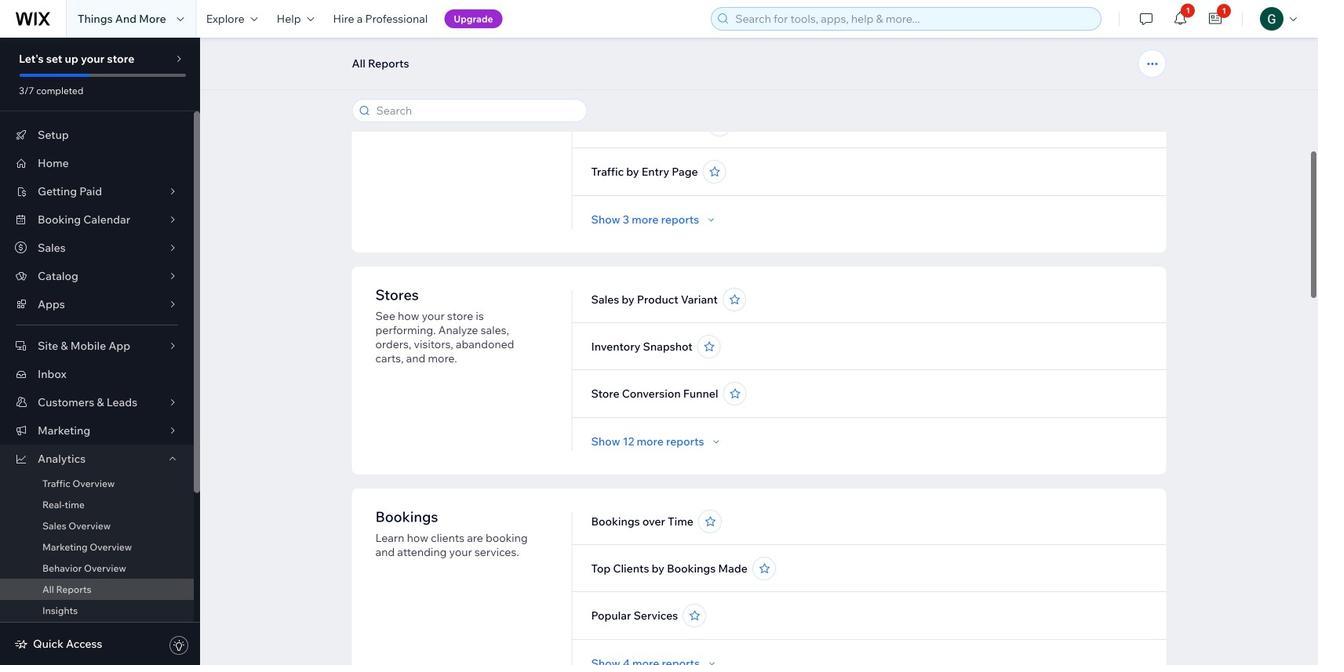 Task type: vqa. For each thing, say whether or not it's contained in the screenshot.
App in the DROPDOWN BUTTON
no



Task type: locate. For each thing, give the bounding box(es) containing it.
Search field
[[372, 100, 582, 122]]

Search for tools, apps, help & more... field
[[731, 8, 1097, 30]]

sidebar element
[[0, 38, 200, 666]]



